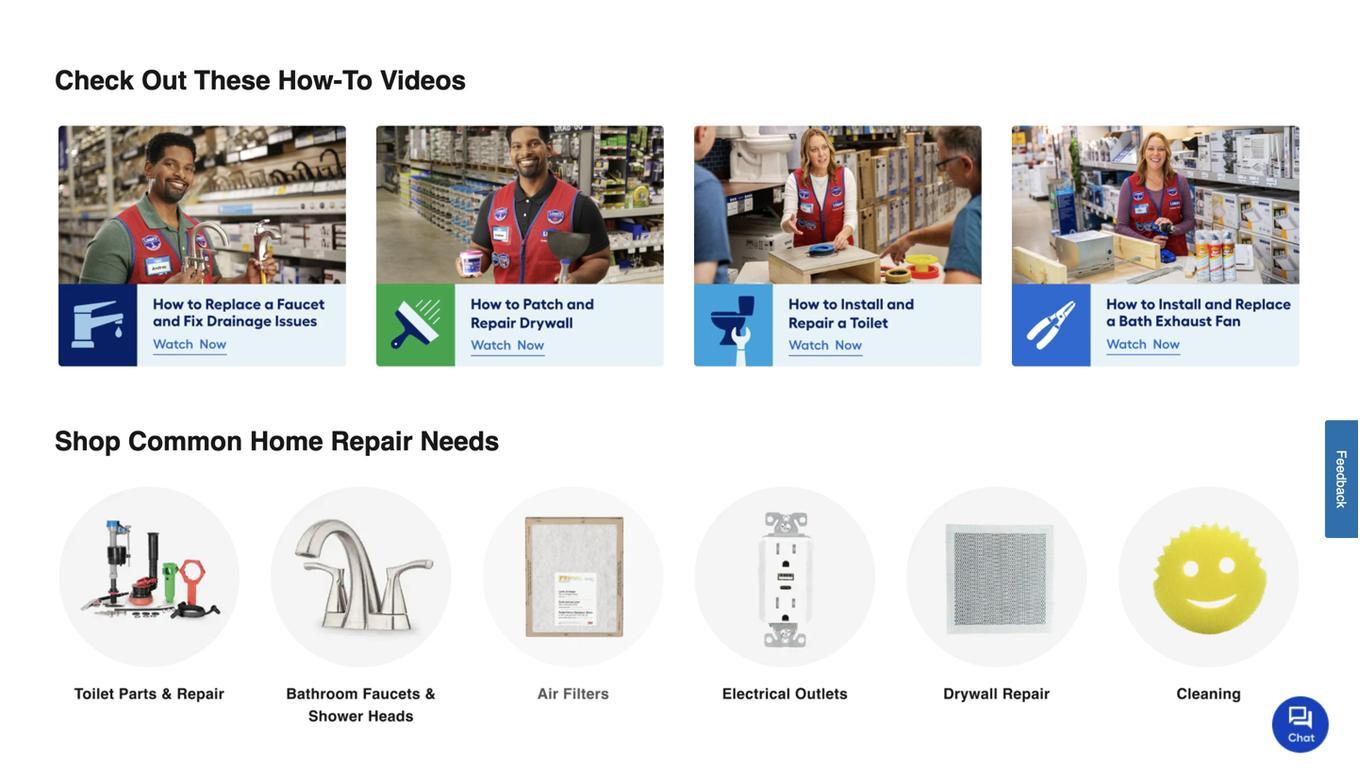 Task type: locate. For each thing, give the bounding box(es) containing it.
how to install and repair a toilet​. watch now. image
[[694, 126, 982, 367]]

c
[[1334, 495, 1350, 502]]

e up d
[[1334, 459, 1350, 466]]

these
[[194, 65, 271, 96]]

2 e from the top
[[1334, 466, 1350, 473]]

videos
[[380, 65, 466, 96]]

home
[[250, 427, 323, 457]]

e up b
[[1334, 466, 1350, 473]]

f e e d b a c k button
[[1325, 421, 1359, 539]]

a white duplex electrical outlet with u s b outlet. image
[[694, 487, 876, 706]]

shop
[[55, 427, 121, 457]]

f e e d b a c k
[[1334, 451, 1350, 509]]

check out these how-to videos
[[55, 65, 466, 96]]

a brushed nickel centerset bathroom faucet. image
[[270, 487, 452, 728]]

d
[[1334, 473, 1350, 481]]

e
[[1334, 459, 1350, 466], [1334, 466, 1350, 473]]

needs
[[420, 427, 499, 457]]

a metal mesh drywall repair square. image
[[906, 487, 1088, 706]]

check
[[55, 65, 134, 96]]

how-
[[278, 65, 342, 96]]



Task type: describe. For each thing, give the bounding box(es) containing it.
shop common home repair needs
[[55, 427, 499, 457]]

b
[[1334, 481, 1350, 488]]

common
[[128, 427, 243, 457]]

f
[[1334, 451, 1350, 459]]

repair
[[331, 427, 413, 457]]

how to install and replace a bath exhaust fan. watch now. image
[[1012, 126, 1300, 367]]

k
[[1334, 502, 1350, 509]]

how to replace a faucet and fix drainage issues​. watch now. image
[[58, 126, 346, 367]]

a filtrete basic flat panel air filter. image
[[482, 487, 664, 706]]

assorted toilet parts. image
[[58, 487, 240, 706]]

a
[[1334, 488, 1350, 495]]

1 e from the top
[[1334, 459, 1350, 466]]

how to patch and repair drywall​. watch now. image
[[376, 126, 664, 367]]

out
[[141, 65, 187, 96]]

chat invite button image
[[1273, 696, 1330, 754]]

to
[[342, 65, 373, 96]]

a yellow scrub daddy smiley face sponge. image
[[1118, 487, 1300, 706]]



Task type: vqa. For each thing, say whether or not it's contained in the screenshot.
F E E D B A C K
yes



